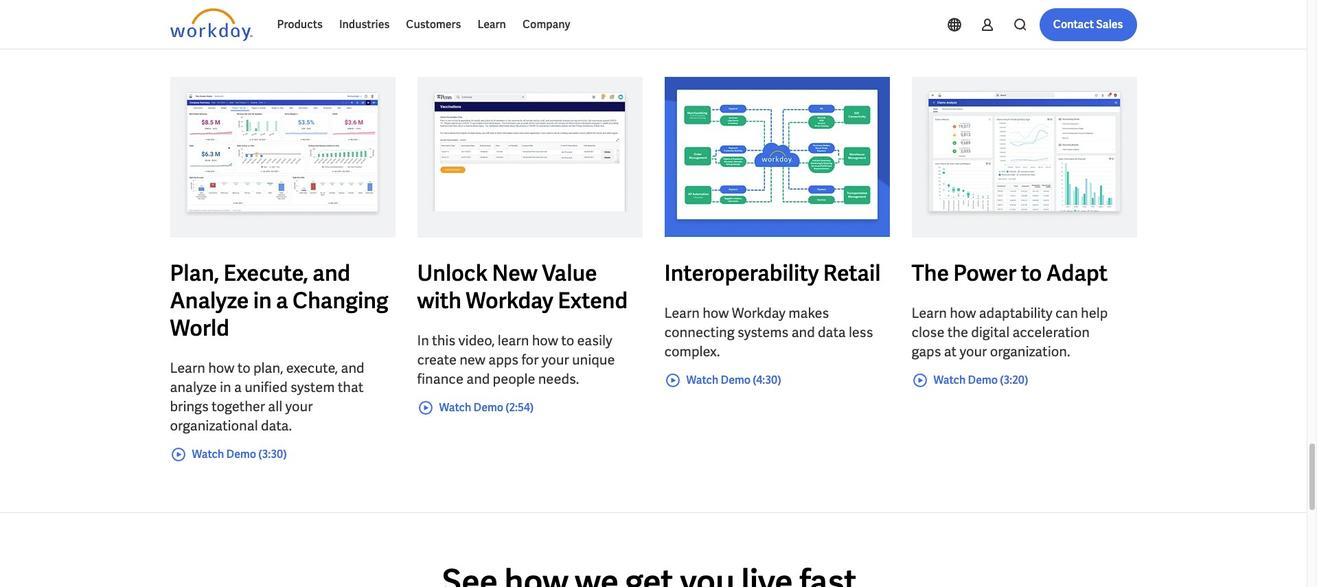 Task type: describe. For each thing, give the bounding box(es) containing it.
plan,
[[170, 259, 219, 288]]

watch the interoperability retail quick demo image
[[665, 77, 890, 237]]

easily
[[577, 332, 613, 349]]

how for interoperability retail
[[703, 304, 729, 322]]

execute,
[[224, 259, 308, 288]]

for
[[522, 351, 539, 369]]

in inside learn how to plan, execute, and analyze in a unified system that brings together all your organizational data.
[[220, 378, 231, 396]]

company button
[[514, 8, 579, 41]]

workday inside learn how workday makes connecting systems and data less complex.
[[732, 304, 786, 322]]

finance
[[417, 370, 464, 388]]

industries button
[[331, 8, 398, 41]]

(3:30)
[[258, 447, 287, 461]]

plan, execute, and analyze in a changing world
[[170, 259, 389, 343]]

gaps at
[[912, 343, 957, 360]]

learn for the power to adapt
[[912, 304, 947, 322]]

create
[[417, 351, 457, 369]]

and inside learn how to plan, execute, and analyze in a unified system that brings together all your organizational data.
[[341, 359, 364, 377]]

watch demo (3:30)
[[192, 447, 287, 461]]

learn
[[498, 332, 529, 349]]

organizational
[[170, 417, 258, 435]]

how for plan, execute, and analyze in a changing world
[[208, 359, 235, 377]]

data
[[818, 323, 846, 341]]

all
[[268, 397, 283, 415]]

in
[[417, 332, 429, 349]]

to inside in this video, learn how to easily create new apps for your unique finance and people needs.
[[561, 332, 574, 349]]

power
[[954, 259, 1017, 288]]

watch demo (2:54)
[[439, 400, 534, 415]]

the power to adapt
[[912, 259, 1108, 288]]

analyze
[[170, 286, 249, 315]]

see more demos
[[184, 9, 268, 23]]

systems
[[738, 323, 789, 341]]

learn button
[[469, 8, 514, 41]]

and inside plan, execute, and analyze in a changing world
[[313, 259, 350, 288]]

unlock
[[417, 259, 488, 288]]

connecting
[[665, 323, 735, 341]]

data.
[[261, 417, 292, 435]]

demo for interoperability retail
[[721, 373, 751, 387]]

people
[[493, 370, 535, 388]]

digital
[[971, 323, 1010, 341]]

to for learn how to plan, execute, and analyze in a unified system that brings together all your organizational data.
[[237, 359, 251, 377]]

demo for plan, execute, and analyze in a changing world
[[226, 447, 256, 461]]

apps
[[489, 351, 519, 369]]

can
[[1056, 304, 1078, 322]]

learn for plan, execute, and analyze in a changing world
[[170, 359, 205, 377]]

products button
[[269, 8, 331, 41]]

your inside learn how to plan, execute, and analyze in a unified system that brings together all your organizational data.
[[285, 397, 313, 415]]

this
[[432, 332, 456, 349]]

watch for plan, execute, and analyze in a changing world
[[192, 447, 224, 461]]

in this video, learn how to easily create new apps for your unique finance and people needs.
[[417, 332, 615, 388]]

learn how workday makes connecting systems and data less complex.
[[665, 304, 873, 360]]

industries
[[339, 17, 390, 32]]

in inside plan, execute, and analyze in a changing world
[[253, 286, 272, 315]]

acceleration
[[1013, 323, 1090, 341]]

help
[[1081, 304, 1108, 322]]

adaptability
[[979, 304, 1053, 322]]

watch demo (4:30) link
[[665, 372, 781, 389]]

watch demo (2:54) link
[[417, 400, 534, 416]]

new
[[492, 259, 538, 288]]

system
[[291, 378, 335, 396]]



Task type: vqa. For each thing, say whether or not it's contained in the screenshot.
the bottommost Customer
no



Task type: locate. For each thing, give the bounding box(es) containing it.
watch the power to adapt workday demo image
[[912, 77, 1137, 237]]

watch for interoperability retail
[[687, 373, 719, 387]]

how
[[703, 304, 729, 322], [950, 304, 976, 322], [532, 332, 558, 349], [208, 359, 235, 377]]

extend
[[558, 286, 628, 315]]

watch
[[687, 373, 719, 387], [934, 373, 966, 387], [439, 400, 471, 415], [192, 447, 224, 461]]

to left plan,
[[237, 359, 251, 377]]

makes
[[789, 304, 829, 322]]

and inside in this video, learn how to easily create new apps for your unique finance and people needs.
[[467, 370, 490, 388]]

watch down 'complex.'
[[687, 373, 719, 387]]

0 horizontal spatial to
[[237, 359, 251, 377]]

how inside learn how to plan, execute, and analyze in a unified system that brings together all your organizational data.
[[208, 359, 235, 377]]

learn up 'connecting'
[[665, 304, 700, 322]]

demo for the power to adapt
[[968, 373, 998, 387]]

demo left (2:54)
[[474, 400, 504, 415]]

watch demo (3:20) link
[[912, 372, 1028, 389]]

2 vertical spatial to
[[237, 359, 251, 377]]

watch demo (4:30)
[[687, 373, 781, 387]]

watch down organizational
[[192, 447, 224, 461]]

0 horizontal spatial your
[[285, 397, 313, 415]]

interoperability
[[665, 259, 819, 288]]

contact sales
[[1054, 17, 1123, 32]]

close
[[912, 323, 945, 341]]

to left easily
[[561, 332, 574, 349]]

1 horizontal spatial to
[[561, 332, 574, 349]]

watch for unlock new value with workday extend
[[439, 400, 471, 415]]

new
[[460, 351, 486, 369]]

1 vertical spatial a
[[234, 378, 242, 396]]

0 horizontal spatial workday
[[466, 286, 554, 315]]

contact sales link
[[1040, 8, 1137, 41]]

a left changing
[[276, 286, 288, 315]]

changing
[[293, 286, 389, 315]]

your up needs. at the left
[[542, 351, 569, 369]]

workday up the learn
[[466, 286, 554, 315]]

watch down finance
[[439, 400, 471, 415]]

company
[[523, 17, 570, 32]]

learn for interoperability retail
[[665, 304, 700, 322]]

analyze
[[170, 378, 217, 396]]

workday inside unlock new value with workday extend
[[466, 286, 554, 315]]

your down the
[[960, 343, 987, 360]]

1 horizontal spatial workday
[[732, 304, 786, 322]]

contact
[[1054, 17, 1094, 32]]

organization.
[[990, 343, 1070, 360]]

and inside learn how workday makes connecting systems and data less complex.
[[792, 323, 815, 341]]

watch for the power to adapt
[[934, 373, 966, 387]]

your
[[960, 343, 987, 360], [542, 351, 569, 369], [285, 397, 313, 415]]

your inside learn how adaptability can help close the digital acceleration gaps at your organization.
[[960, 343, 987, 360]]

1 vertical spatial to
[[561, 332, 574, 349]]

workday
[[466, 286, 554, 315], [732, 304, 786, 322]]

go to the homepage image
[[170, 8, 252, 41]]

and down "new"
[[467, 370, 490, 388]]

(2:54)
[[506, 400, 534, 415]]

see
[[184, 9, 202, 23]]

learn up analyze
[[170, 359, 205, 377]]

learn up close
[[912, 304, 947, 322]]

learn inside learn how adaptability can help close the digital acceleration gaps at your organization.
[[912, 304, 947, 322]]

learn inside learn how to plan, execute, and analyze in a unified system that brings together all your organizational data.
[[170, 359, 205, 377]]

demo left (3:30)
[[226, 447, 256, 461]]

a up the together
[[234, 378, 242, 396]]

value
[[542, 259, 597, 288]]

(4:30)
[[753, 373, 781, 387]]

demo left (4:30)
[[721, 373, 751, 387]]

learn inside learn how workday makes connecting systems and data less complex.
[[665, 304, 700, 322]]

unified
[[245, 378, 288, 396]]

together
[[212, 397, 265, 415]]

1 horizontal spatial a
[[276, 286, 288, 315]]

0 vertical spatial a
[[276, 286, 288, 315]]

in
[[253, 286, 272, 315], [220, 378, 231, 396]]

unlock new value with workday extend
[[417, 259, 628, 315]]

to inside learn how to plan, execute, and analyze in a unified system that brings together all your organizational data.
[[237, 359, 251, 377]]

watch down gaps at
[[934, 373, 966, 387]]

watch demo (3:20)
[[934, 373, 1028, 387]]

world
[[170, 314, 229, 343]]

needs.
[[538, 370, 579, 388]]

how inside learn how adaptability can help close the digital acceleration gaps at your organization.
[[950, 304, 976, 322]]

learn
[[478, 17, 506, 32], [665, 304, 700, 322], [912, 304, 947, 322], [170, 359, 205, 377]]

in up the together
[[220, 378, 231, 396]]

to for the power to adapt
[[1021, 259, 1042, 288]]

watch demo (3:30) link
[[170, 446, 287, 463]]

how up the
[[950, 304, 976, 322]]

2 horizontal spatial your
[[960, 343, 987, 360]]

the
[[912, 259, 949, 288]]

demo for unlock new value with workday extend
[[474, 400, 504, 415]]

retail
[[823, 259, 881, 288]]

0 vertical spatial in
[[253, 286, 272, 315]]

less
[[849, 323, 873, 341]]

customers button
[[398, 8, 469, 41]]

more
[[205, 9, 231, 23]]

brings
[[170, 397, 209, 415]]

learn inside dropdown button
[[478, 17, 506, 32]]

1 horizontal spatial your
[[542, 351, 569, 369]]

watch the plan, execute, and analyze in a changing world demo image
[[170, 77, 395, 237]]

how inside learn how workday makes connecting systems and data less complex.
[[703, 304, 729, 322]]

products
[[277, 17, 323, 32]]

0 horizontal spatial in
[[220, 378, 231, 396]]

watch the unlock new value with workday extend demo image
[[417, 77, 643, 237]]

execute,
[[286, 359, 338, 377]]

learn how to plan, execute, and analyze in a unified system that brings together all your organizational data.
[[170, 359, 364, 435]]

with
[[417, 286, 462, 315]]

and right execute,
[[313, 259, 350, 288]]

unique
[[572, 351, 615, 369]]

how up for
[[532, 332, 558, 349]]

demos
[[233, 9, 268, 23]]

how up 'connecting'
[[703, 304, 729, 322]]

to
[[1021, 259, 1042, 288], [561, 332, 574, 349], [237, 359, 251, 377]]

a
[[276, 286, 288, 315], [234, 378, 242, 396]]

how up analyze
[[208, 359, 235, 377]]

and up that
[[341, 359, 364, 377]]

2 horizontal spatial to
[[1021, 259, 1042, 288]]

your inside in this video, learn how to easily create new apps for your unique finance and people needs.
[[542, 351, 569, 369]]

in right analyze
[[253, 286, 272, 315]]

1 horizontal spatial in
[[253, 286, 272, 315]]

plan,
[[253, 359, 283, 377]]

(3:20)
[[1000, 373, 1028, 387]]

your down system at the left bottom of page
[[285, 397, 313, 415]]

to up adaptability
[[1021, 259, 1042, 288]]

learn how adaptability can help close the digital acceleration gaps at your organization.
[[912, 304, 1108, 360]]

that
[[338, 378, 364, 396]]

video,
[[459, 332, 495, 349]]

adapt
[[1047, 259, 1108, 288]]

and down makes
[[792, 323, 815, 341]]

how for the power to adapt
[[950, 304, 976, 322]]

0 vertical spatial to
[[1021, 259, 1042, 288]]

see more demos link
[[170, 0, 282, 33]]

a inside plan, execute, and analyze in a changing world
[[276, 286, 288, 315]]

sales
[[1096, 17, 1123, 32]]

0 horizontal spatial a
[[234, 378, 242, 396]]

the
[[948, 323, 968, 341]]

a inside learn how to plan, execute, and analyze in a unified system that brings together all your organizational data.
[[234, 378, 242, 396]]

demo
[[721, 373, 751, 387], [968, 373, 998, 387], [474, 400, 504, 415], [226, 447, 256, 461]]

demo left (3:20)
[[968, 373, 998, 387]]

1 vertical spatial in
[[220, 378, 231, 396]]

how inside in this video, learn how to easily create new apps for your unique finance and people needs.
[[532, 332, 558, 349]]

interoperability retail
[[665, 259, 881, 288]]

learn left company on the top left of page
[[478, 17, 506, 32]]

customers
[[406, 17, 461, 32]]

complex.
[[665, 343, 720, 360]]

workday up systems at the right of the page
[[732, 304, 786, 322]]



